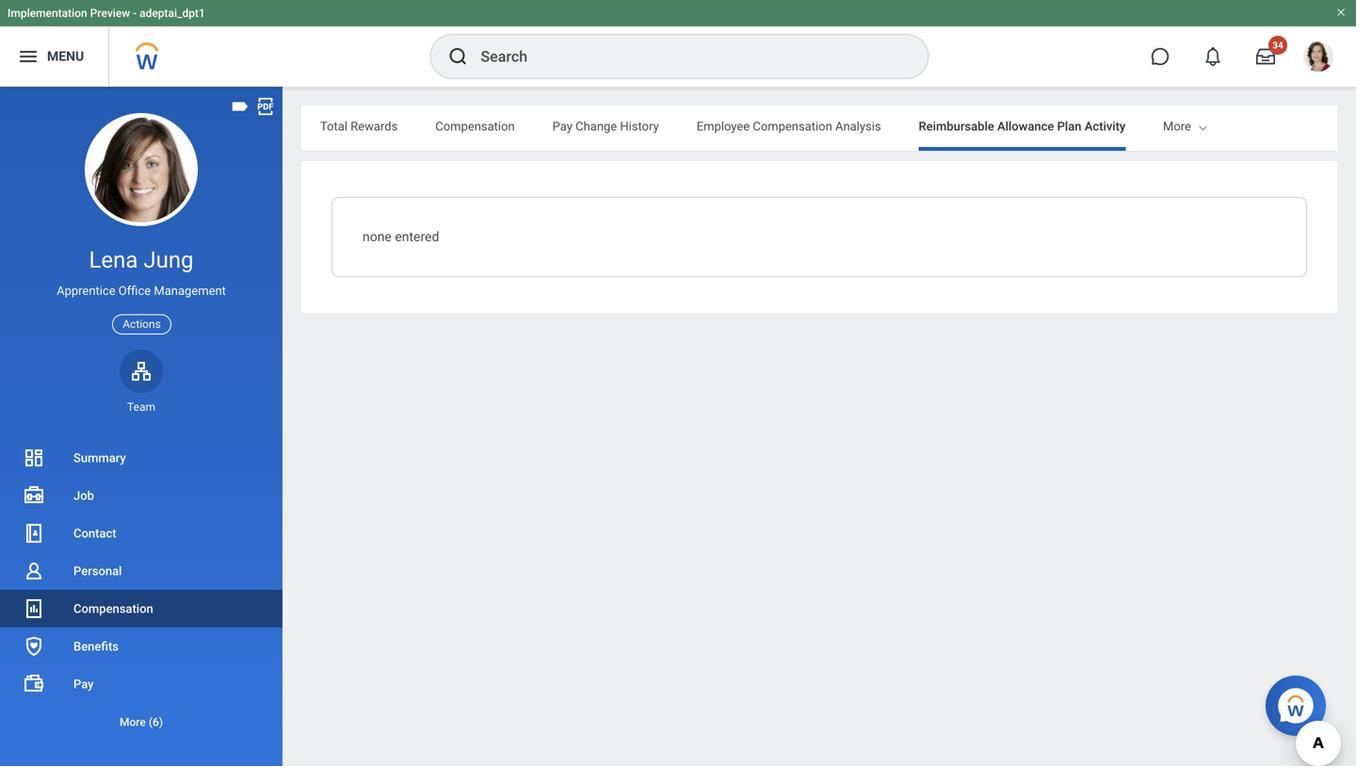 Task type: vqa. For each thing, say whether or not it's contained in the screenshot.
'Change'
yes



Task type: describe. For each thing, give the bounding box(es) containing it.
actions button
[[112, 314, 171, 334]]

tab list containing total rewards
[[302, 106, 1338, 151]]

employee
[[697, 119, 750, 133]]

team lena jung element
[[120, 399, 163, 415]]

contact image
[[23, 522, 45, 545]]

implementation
[[8, 7, 87, 20]]

entered
[[395, 229, 439, 245]]

adeptai_dpt1
[[140, 7, 205, 20]]

justify image
[[17, 45, 40, 68]]

calendar
[[1261, 119, 1310, 133]]

preview
[[90, 7, 130, 20]]

team link
[[120, 349, 163, 415]]

summary
[[73, 451, 126, 465]]

more for more (6)
[[120, 716, 146, 729]]

job
[[73, 489, 94, 503]]

more (6)
[[120, 716, 163, 729]]

team
[[127, 400, 155, 414]]

jung
[[144, 246, 194, 273]]

total
[[320, 119, 348, 133]]

allowance
[[998, 119, 1055, 133]]

summary image
[[23, 447, 45, 469]]

compensation inside navigation pane region
[[73, 602, 153, 616]]

personal
[[73, 564, 122, 578]]

none
[[363, 229, 392, 245]]

by
[[1246, 119, 1258, 133]]

employee compensation analysis
[[697, 119, 882, 133]]

activity
[[1085, 119, 1126, 133]]

profile logan mcneil image
[[1304, 41, 1334, 75]]

pay for pay change history
[[553, 119, 573, 133]]

personal image
[[23, 560, 45, 582]]

benefits
[[73, 639, 119, 653]]

total rewards
[[320, 119, 398, 133]]

menu banner
[[0, 0, 1357, 87]]

plan
[[1058, 119, 1082, 133]]

rewards
[[351, 119, 398, 133]]

navigation pane region
[[0, 87, 283, 766]]

1 horizontal spatial compensation
[[436, 119, 515, 133]]

none entered
[[363, 229, 439, 245]]

notifications large image
[[1204, 47, 1223, 66]]

apprentice office management
[[57, 284, 226, 298]]

future
[[1164, 119, 1199, 133]]

inbox large image
[[1257, 47, 1276, 66]]

pay image
[[23, 673, 45, 695]]

office
[[119, 284, 151, 298]]



Task type: locate. For each thing, give the bounding box(es) containing it.
compensation image
[[23, 597, 45, 620]]

pay left change
[[553, 119, 573, 133]]

more for more
[[1164, 119, 1192, 133]]

1 vertical spatial more
[[120, 716, 146, 729]]

0 vertical spatial pay
[[553, 119, 573, 133]]

change
[[576, 119, 617, 133]]

list
[[0, 439, 283, 741]]

compensation left analysis on the right of the page
[[753, 119, 833, 133]]

history
[[620, 119, 659, 133]]

34
[[1273, 40, 1284, 51]]

compensation down personal
[[73, 602, 153, 616]]

management
[[154, 284, 226, 298]]

2 horizontal spatial compensation
[[753, 119, 833, 133]]

(6)
[[149, 716, 163, 729]]

more left vesting
[[1164, 119, 1192, 133]]

apprentice
[[57, 284, 116, 298]]

benefits link
[[0, 628, 283, 665]]

0 horizontal spatial more
[[120, 716, 146, 729]]

view printable version (pdf) image
[[255, 96, 276, 117]]

analysis
[[836, 119, 882, 133]]

lena jung
[[89, 246, 194, 273]]

pay inside 'link'
[[73, 677, 94, 691]]

tab list
[[302, 106, 1338, 151]]

pay for pay
[[73, 677, 94, 691]]

compensation link
[[0, 590, 283, 628]]

view team image
[[130, 360, 153, 382]]

job link
[[0, 477, 283, 514]]

search image
[[447, 45, 470, 68]]

future vesting by calendar year
[[1164, 119, 1337, 133]]

more
[[1164, 119, 1192, 133], [120, 716, 146, 729]]

compensation down search image
[[436, 119, 515, 133]]

job image
[[23, 484, 45, 507]]

list containing summary
[[0, 439, 283, 741]]

actions
[[123, 318, 161, 331]]

lena
[[89, 246, 138, 273]]

1 horizontal spatial more
[[1164, 119, 1192, 133]]

contact link
[[0, 514, 283, 552]]

0 horizontal spatial compensation
[[73, 602, 153, 616]]

reimbursable allowance plan activity
[[919, 119, 1126, 133]]

34 button
[[1246, 36, 1288, 77]]

1 vertical spatial pay
[[73, 677, 94, 691]]

close environment banner image
[[1336, 7, 1347, 18]]

1 horizontal spatial pay
[[553, 119, 573, 133]]

more (6) button
[[0, 711, 283, 734]]

summary link
[[0, 439, 283, 477]]

0 horizontal spatial pay
[[73, 677, 94, 691]]

pay down benefits
[[73, 677, 94, 691]]

0 vertical spatial more
[[1164, 119, 1192, 133]]

contact
[[73, 526, 116, 540]]

pay change history
[[553, 119, 659, 133]]

tag image
[[230, 96, 251, 117]]

-
[[133, 7, 137, 20]]

year
[[1313, 119, 1337, 133]]

pay link
[[0, 665, 283, 703]]

reimbursable
[[919, 119, 995, 133]]

vesting
[[1202, 119, 1243, 133]]

benefits image
[[23, 635, 45, 658]]

more (6) button
[[0, 703, 283, 741]]

more left (6)
[[120, 716, 146, 729]]

Search Workday  search field
[[481, 36, 890, 77]]

pay
[[553, 119, 573, 133], [73, 677, 94, 691]]

implementation preview -   adeptai_dpt1
[[8, 7, 205, 20]]

more inside dropdown button
[[120, 716, 146, 729]]

menu
[[47, 49, 84, 64]]

compensation
[[436, 119, 515, 133], [753, 119, 833, 133], [73, 602, 153, 616]]

personal link
[[0, 552, 283, 590]]

menu button
[[0, 26, 109, 87]]



